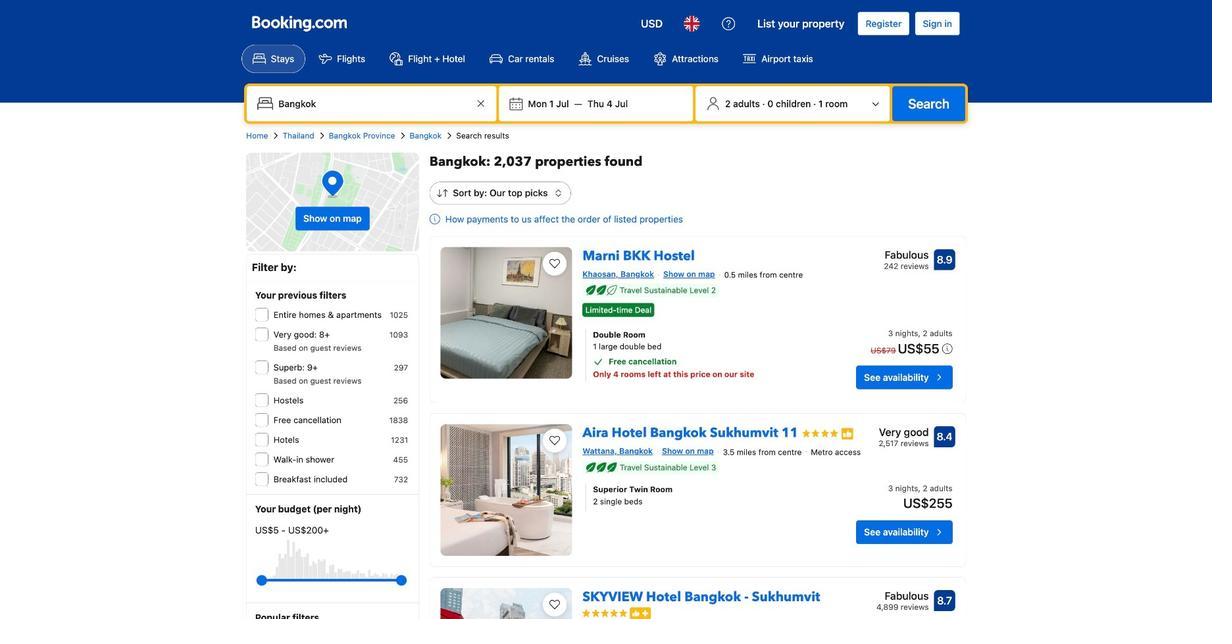 Task type: vqa. For each thing, say whether or not it's contained in the screenshot.
"Retro" in the The Prices At Retro Inn At Mesa Verde May Vary Depending On Your Stay (E.G. Dates You Select, Hotel'S Policy Etc.). See The Prices By Entering Your Dates.
no



Task type: describe. For each thing, give the bounding box(es) containing it.
this property is part of our preferred partner programme. it is committed to providing commendable service and good value. it will pay us a higher commission if you make a booking. image
[[841, 428, 854, 441]]

booking.com image
[[252, 16, 347, 32]]

Where are you going? field
[[273, 92, 473, 116]]

this property is part of our preferred plus programme. it is committed to providing outstanding service and excellent value. it will pay us a higher commission if you make a booking. image
[[630, 608, 651, 619]]

search results updated. bangkok: 2,037 properties found. element
[[430, 153, 966, 171]]

very good element
[[879, 424, 929, 440]]

this property is part of our preferred plus programme. it is committed to providing outstanding service and excellent value. it will pay us a higher commission if you make a booking. image
[[630, 608, 651, 619]]

aira hotel bangkok sukhumvit 11 image
[[440, 424, 572, 556]]

fabulous element for scored 8.9 element
[[884, 247, 929, 263]]

scored 8.7 element
[[934, 590, 955, 611]]

marni bkk hostel image
[[440, 247, 572, 379]]

scored 8.4 element
[[934, 426, 955, 448]]

fabulous element for scored 8.7 element
[[877, 588, 929, 604]]



Task type: locate. For each thing, give the bounding box(es) containing it.
1 vertical spatial fabulous element
[[877, 588, 929, 604]]

0 vertical spatial fabulous element
[[884, 247, 929, 263]]

fabulous element
[[884, 247, 929, 263], [877, 588, 929, 604]]

fabulous element left scored 8.9 element
[[884, 247, 929, 263]]

this property is part of our preferred partner programme. it is committed to providing commendable service and good value. it will pay us a higher commission if you make a booking. image
[[841, 428, 854, 441]]

scored 8.9 element
[[934, 249, 955, 270]]

fabulous element left scored 8.7 element
[[877, 588, 929, 604]]

group
[[262, 570, 402, 591]]



